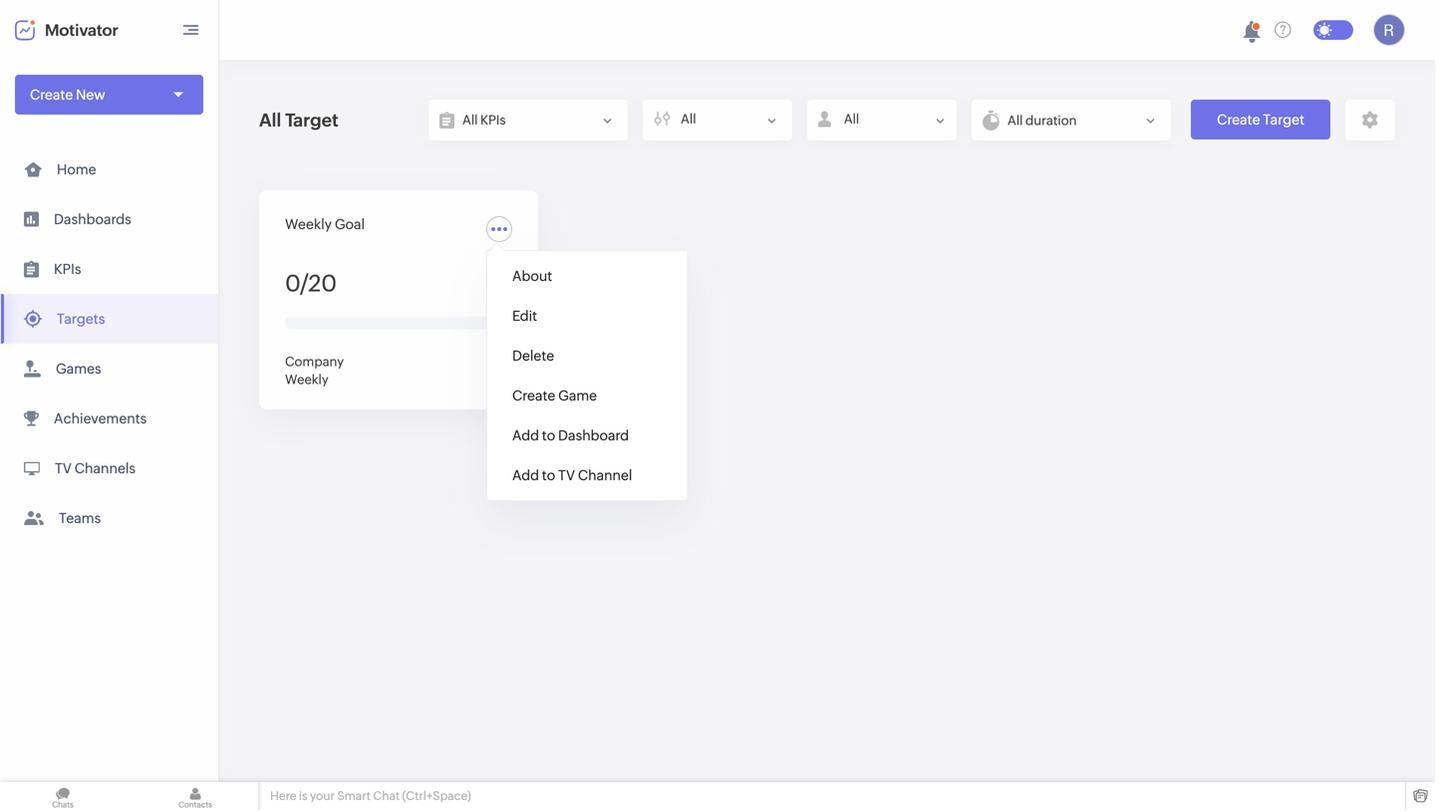 Task type: describe. For each thing, give the bounding box(es) containing it.
here
[[270, 789, 297, 803]]

create game
[[512, 388, 597, 403]]

create new
[[30, 87, 105, 103]]

tv inside list
[[55, 461, 72, 476]]

edit
[[512, 308, 537, 324]]

goal
[[335, 216, 365, 232]]

all target
[[259, 110, 339, 130]]

channels
[[75, 461, 136, 476]]

company
[[285, 354, 344, 369]]

kpis
[[54, 261, 81, 277]]

dashboards
[[54, 211, 131, 227]]

smart
[[337, 789, 371, 803]]

weekly goal
[[285, 216, 365, 232]]

0 / 20
[[285, 270, 337, 297]]

add for add to tv channel
[[512, 467, 539, 483]]

target for create target
[[1263, 112, 1305, 128]]

delete
[[512, 348, 554, 364]]

create for create target
[[1217, 112, 1260, 128]]

is
[[299, 789, 308, 803]]

game
[[558, 388, 597, 403]]

create for create game
[[512, 388, 555, 403]]

teams
[[59, 510, 101, 526]]

add to tv channel
[[512, 467, 632, 483]]

(ctrl+space)
[[402, 789, 471, 803]]

add for add to dashboard
[[512, 427, 539, 443]]

chats image
[[0, 782, 126, 810]]

about
[[512, 268, 552, 284]]



Task type: vqa. For each thing, say whether or not it's contained in the screenshot.
Games
yes



Task type: locate. For each thing, give the bounding box(es) containing it.
tv channels
[[55, 461, 136, 476]]

weekly inside company weekly
[[285, 372, 329, 387]]

list containing home
[[0, 145, 218, 543]]

add
[[512, 427, 539, 443], [512, 467, 539, 483]]

create target
[[1217, 112, 1305, 128]]

contacts image
[[133, 782, 258, 810]]

add down create game
[[512, 427, 539, 443]]

target inside create target button
[[1263, 112, 1305, 128]]

0 vertical spatial create
[[30, 87, 73, 103]]

0
[[285, 270, 300, 297]]

channel
[[578, 467, 632, 483]]

0 horizontal spatial target
[[285, 110, 339, 130]]

weekly down company
[[285, 372, 329, 387]]

achievements
[[54, 411, 147, 427]]

to down create game
[[542, 427, 555, 443]]

1 horizontal spatial tv
[[558, 467, 575, 483]]

1 weekly from the top
[[285, 216, 332, 232]]

0 vertical spatial add
[[512, 427, 539, 443]]

tv left channel
[[558, 467, 575, 483]]

0 horizontal spatial tv
[[55, 461, 72, 476]]

chat
[[373, 789, 400, 803]]

2 to from the top
[[542, 467, 555, 483]]

to for dashboard
[[542, 427, 555, 443]]

create target button
[[1191, 100, 1331, 140]]

weekly left goal
[[285, 216, 332, 232]]

list
[[0, 145, 218, 543]]

/
[[300, 270, 308, 297]]

to down the add to dashboard
[[542, 467, 555, 483]]

2 add from the top
[[512, 467, 539, 483]]

create
[[30, 87, 73, 103], [1217, 112, 1260, 128], [512, 388, 555, 403]]

1 to from the top
[[542, 427, 555, 443]]

add down the add to dashboard
[[512, 467, 539, 483]]

1 vertical spatial to
[[542, 467, 555, 483]]

user image
[[1374, 14, 1405, 46]]

all
[[259, 110, 281, 130], [844, 112, 859, 127]]

motivator
[[45, 21, 118, 39]]

1 horizontal spatial create
[[512, 388, 555, 403]]

2 vertical spatial create
[[512, 388, 555, 403]]

target for all target
[[285, 110, 339, 130]]

1 vertical spatial create
[[1217, 112, 1260, 128]]

to for tv
[[542, 467, 555, 483]]

games
[[56, 361, 101, 377]]

20
[[308, 270, 337, 297]]

1 horizontal spatial target
[[1263, 112, 1305, 128]]

create inside button
[[1217, 112, 1260, 128]]

targets
[[57, 311, 105, 327]]

0 horizontal spatial all
[[259, 110, 281, 130]]

add to dashboard
[[512, 427, 629, 443]]

tv left the channels
[[55, 461, 72, 476]]

your
[[310, 789, 335, 803]]

0 horizontal spatial create
[[30, 87, 73, 103]]

target
[[285, 110, 339, 130], [1263, 112, 1305, 128]]

all for all
[[844, 112, 859, 127]]

2 horizontal spatial create
[[1217, 112, 1260, 128]]

company weekly
[[285, 354, 344, 387]]

0 vertical spatial to
[[542, 427, 555, 443]]

new
[[76, 87, 105, 103]]

0 vertical spatial weekly
[[285, 216, 332, 232]]

2 weekly from the top
[[285, 372, 329, 387]]

weekly
[[285, 216, 332, 232], [285, 372, 329, 387]]

1 add from the top
[[512, 427, 539, 443]]

tv
[[55, 461, 72, 476], [558, 467, 575, 483]]

1 vertical spatial add
[[512, 467, 539, 483]]

1 vertical spatial weekly
[[285, 372, 329, 387]]

home
[[57, 161, 96, 177]]

all for all target
[[259, 110, 281, 130]]

here is your smart chat (ctrl+space)
[[270, 789, 471, 803]]

dashboard
[[558, 427, 629, 443]]

1 horizontal spatial all
[[844, 112, 859, 127]]

create for create new
[[30, 87, 73, 103]]

to
[[542, 427, 555, 443], [542, 467, 555, 483]]



